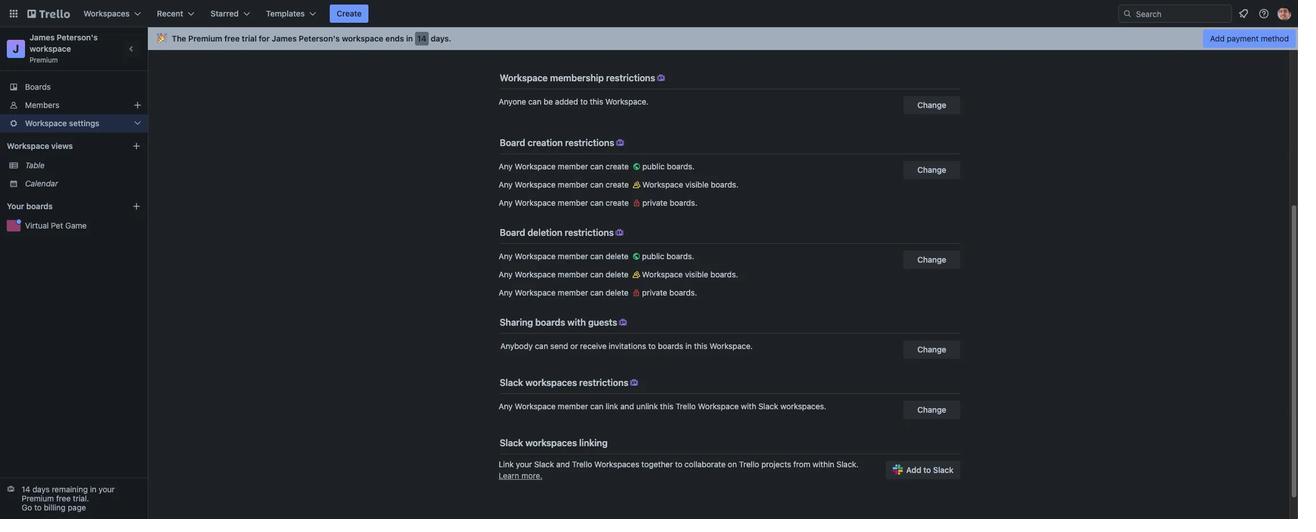 Task type: vqa. For each thing, say whether or not it's contained in the screenshot.
Workspace,
no



Task type: locate. For each thing, give the bounding box(es) containing it.
1 private boards. from the top
[[642, 198, 698, 208]]

0 vertical spatial with
[[568, 317, 586, 328]]

change link for sharing boards with guests
[[904, 341, 960, 359]]

1 vertical spatial and
[[556, 459, 570, 469]]

boards up "send"
[[535, 317, 565, 328]]

workspace inside banner
[[342, 34, 383, 43]]

james down 'back to home' image
[[30, 32, 55, 42]]

add board image
[[132, 202, 141, 211]]

members link
[[0, 96, 148, 114]]

james inside james peterson's workspace premium
[[30, 32, 55, 42]]

0 vertical spatial free
[[224, 34, 240, 43]]

any workspace member can delete for workspace visible boards.
[[499, 270, 631, 279]]

6 any from the top
[[499, 288, 513, 297]]

go
[[22, 503, 32, 512]]

0 horizontal spatial in
[[90, 484, 96, 494]]

create button
[[330, 5, 369, 23]]

add
[[1210, 34, 1225, 43], [906, 465, 921, 475]]

views
[[51, 141, 73, 151]]

0 vertical spatial in
[[406, 34, 413, 43]]

any workspace member can create for private boards.
[[499, 198, 631, 208]]

1 horizontal spatial workspaces
[[594, 459, 639, 469]]

workspaces up workspace navigation collapse icon
[[84, 9, 130, 18]]

create a view image
[[132, 142, 141, 151]]

workspaces
[[526, 378, 577, 388], [526, 438, 577, 448]]

1 vertical spatial public
[[642, 251, 664, 261]]

1 horizontal spatial add
[[1210, 34, 1225, 43]]

slack
[[500, 378, 523, 388], [759, 401, 778, 411], [500, 438, 523, 448], [534, 459, 554, 469], [933, 465, 954, 475]]

1 horizontal spatial workspace
[[342, 34, 383, 43]]

1 vertical spatial with
[[741, 401, 756, 411]]

settings
[[69, 118, 99, 128]]

confetti image
[[157, 34, 167, 43]]

2 workspace visible boards. from the top
[[642, 270, 738, 279]]

3 change link from the top
[[904, 341, 960, 359]]

1 vertical spatial workspaces
[[594, 459, 639, 469]]

any workspace member can create for public boards.
[[499, 161, 631, 171]]

and down slack workspaces linking
[[556, 459, 570, 469]]

1 vertical spatial any workspace member can create
[[499, 180, 631, 189]]

search image
[[1123, 9, 1132, 18]]

1 board from the top
[[500, 138, 525, 148]]

trello right on at the right bottom of page
[[739, 459, 759, 469]]

1 vertical spatial in
[[686, 341, 692, 351]]

1 horizontal spatial this
[[660, 401, 674, 411]]

j link
[[7, 40, 25, 58]]

1 vertical spatial add
[[906, 465, 921, 475]]

0 horizontal spatial free
[[56, 494, 71, 503]]

to inside 14 days remaining in your premium free trial. go to billing page
[[34, 503, 42, 512]]

in
[[406, 34, 413, 43], [686, 341, 692, 351], [90, 484, 96, 494]]

2 any workspace member can delete from the top
[[499, 270, 631, 279]]

0 horizontal spatial workspaces
[[84, 9, 130, 18]]

1 vertical spatial delete
[[606, 270, 629, 279]]

2 change link from the top
[[904, 251, 960, 269]]

sm image for slack workspaces restrictions
[[629, 377, 640, 388]]

0 horizontal spatial and
[[556, 459, 570, 469]]

sharing boards with guests
[[500, 317, 617, 328]]

1 public boards. from the top
[[642, 161, 695, 171]]

calendar link
[[25, 178, 141, 189]]

2 private from the top
[[642, 288, 667, 297]]

4 change from the top
[[918, 345, 946, 354]]

change link
[[904, 161, 960, 179], [904, 251, 960, 269], [904, 341, 960, 359], [904, 401, 960, 419]]

2 vertical spatial create
[[606, 198, 629, 208]]

1 workspace visible boards. from the top
[[642, 180, 739, 189]]

1 private from the top
[[642, 198, 668, 208]]

2 vertical spatial any workspace member can delete
[[499, 288, 631, 297]]

public boards. for board deletion restrictions
[[642, 251, 694, 261]]

7 any from the top
[[499, 401, 513, 411]]

1 vertical spatial create
[[606, 180, 629, 189]]

0 vertical spatial create
[[606, 161, 629, 171]]

2 vertical spatial this
[[660, 401, 674, 411]]

add payment method link
[[1203, 30, 1296, 48]]

workspaces up more.
[[526, 438, 577, 448]]

sm image for sharing boards with guests
[[617, 317, 629, 328]]

add for add payment method
[[1210, 34, 1225, 43]]

0 horizontal spatial your
[[99, 484, 115, 494]]

0 vertical spatial premium
[[188, 34, 222, 43]]

workspace inside james peterson's workspace premium
[[30, 44, 71, 53]]

3 member from the top
[[558, 198, 588, 208]]

board left deletion
[[500, 227, 525, 238]]

workspaces.
[[781, 401, 826, 411]]

private for board creation restrictions
[[642, 198, 668, 208]]

templates button
[[259, 5, 323, 23]]

2 vertical spatial in
[[90, 484, 96, 494]]

0 vertical spatial your
[[516, 459, 532, 469]]

premium inside banner
[[188, 34, 222, 43]]

can
[[528, 97, 542, 106], [590, 161, 604, 171], [590, 180, 604, 189], [590, 198, 604, 208], [590, 251, 604, 261], [590, 270, 604, 279], [590, 288, 604, 297], [535, 341, 548, 351], [590, 401, 604, 411]]

restrictions down anyone can be added to this workspace.
[[565, 138, 614, 148]]

create for private boards.
[[606, 198, 629, 208]]

workspaces for linking
[[526, 438, 577, 448]]

0 horizontal spatial workspace
[[30, 44, 71, 53]]

workspace visible boards.
[[642, 180, 739, 189], [642, 270, 738, 279]]

1 horizontal spatial 14
[[417, 34, 426, 43]]

1 vertical spatial workspace
[[30, 44, 71, 53]]

14 inside 14 days remaining in your premium free trial. go to billing page
[[22, 484, 30, 494]]

boards
[[25, 82, 51, 92]]

your right trial.
[[99, 484, 115, 494]]

any
[[499, 161, 513, 171], [499, 180, 513, 189], [499, 198, 513, 208], [499, 251, 513, 261], [499, 270, 513, 279], [499, 288, 513, 297], [499, 401, 513, 411]]

14
[[417, 34, 426, 43], [22, 484, 30, 494]]

workspace right j
[[30, 44, 71, 53]]

member
[[558, 161, 588, 171], [558, 180, 588, 189], [558, 198, 588, 208], [558, 251, 588, 261], [558, 270, 588, 279], [558, 288, 588, 297], [558, 401, 588, 411]]

trello down 'linking'
[[572, 459, 592, 469]]

create
[[606, 161, 629, 171], [606, 180, 629, 189], [606, 198, 629, 208]]

0 horizontal spatial peterson's
[[57, 32, 98, 42]]

1 vertical spatial workspaces
[[526, 438, 577, 448]]

create
[[337, 9, 362, 18]]

4 change link from the top
[[904, 401, 960, 419]]

public for board deletion restrictions
[[642, 251, 664, 261]]

workspace views
[[7, 141, 73, 151]]

0 horizontal spatial this
[[590, 97, 603, 106]]

change link for board deletion restrictions
[[904, 251, 960, 269]]

calendar
[[25, 179, 58, 188]]

0 vertical spatial workspaces
[[84, 9, 130, 18]]

1 any workspace member can delete from the top
[[499, 251, 631, 261]]

add inside "link"
[[1210, 34, 1225, 43]]

be
[[544, 97, 553, 106]]

0 horizontal spatial boards
[[26, 201, 53, 211]]

with left workspaces.
[[741, 401, 756, 411]]

1 vertical spatial private
[[642, 288, 667, 297]]

14 left days
[[22, 484, 30, 494]]

1 horizontal spatial free
[[224, 34, 240, 43]]

0 vertical spatial private boards.
[[642, 198, 698, 208]]

workspaces down "send"
[[526, 378, 577, 388]]

0 vertical spatial delete
[[606, 251, 629, 261]]

4 any from the top
[[499, 251, 513, 261]]

or
[[570, 341, 578, 351]]

3 change from the top
[[918, 255, 946, 264]]

0 vertical spatial public
[[642, 161, 665, 171]]

1 horizontal spatial james
[[272, 34, 297, 43]]

1 horizontal spatial and
[[620, 401, 634, 411]]

james right 'for'
[[272, 34, 297, 43]]

0 vertical spatial board
[[500, 138, 525, 148]]

trello
[[676, 401, 696, 411], [572, 459, 592, 469], [739, 459, 759, 469]]

1 create from the top
[[606, 161, 629, 171]]

premium
[[188, 34, 222, 43], [30, 56, 58, 64], [22, 494, 54, 503]]

0 horizontal spatial james
[[30, 32, 55, 42]]

2 horizontal spatial boards
[[658, 341, 683, 351]]

2 vertical spatial any workspace member can create
[[499, 198, 631, 208]]

2 create from the top
[[606, 180, 629, 189]]

workspace
[[500, 73, 548, 83], [25, 118, 67, 128], [7, 141, 49, 151], [515, 161, 556, 171], [515, 180, 556, 189], [642, 180, 683, 189], [515, 198, 556, 208], [515, 251, 556, 261], [515, 270, 556, 279], [642, 270, 683, 279], [515, 288, 556, 297], [515, 401, 556, 411], [698, 401, 739, 411]]

in inside 14 days remaining in your premium free trial. go to billing page
[[90, 484, 96, 494]]

workspace settings
[[25, 118, 99, 128]]

private boards.
[[642, 198, 698, 208], [642, 288, 697, 297]]

change inside 'button'
[[918, 100, 946, 110]]

back to home image
[[27, 5, 70, 23]]

change
[[918, 100, 946, 110], [918, 165, 946, 175], [918, 255, 946, 264], [918, 345, 946, 354], [918, 405, 946, 415]]

learn more. link
[[499, 471, 542, 481]]

delete for public boards.
[[606, 251, 629, 261]]

0 vertical spatial workspace
[[342, 34, 383, 43]]

free
[[224, 34, 240, 43], [56, 494, 71, 503]]

slack.
[[837, 459, 859, 469]]

visible
[[685, 180, 709, 189], [685, 270, 708, 279]]

1 any from the top
[[499, 161, 513, 171]]

1 vertical spatial private boards.
[[642, 288, 697, 297]]

primary element
[[0, 0, 1298, 27]]

this
[[590, 97, 603, 106], [694, 341, 708, 351], [660, 401, 674, 411]]

peterson's down 'back to home' image
[[57, 32, 98, 42]]

boards right invitations
[[658, 341, 683, 351]]

1 vertical spatial free
[[56, 494, 71, 503]]

james peterson's workspace link
[[30, 32, 100, 53]]

1 horizontal spatial in
[[406, 34, 413, 43]]

with
[[568, 317, 586, 328], [741, 401, 756, 411]]

0 horizontal spatial add
[[906, 465, 921, 475]]

projects
[[761, 459, 791, 469]]

0 notifications image
[[1237, 7, 1250, 20]]

2 private boards. from the top
[[642, 288, 697, 297]]

banner containing 🎉
[[148, 27, 1298, 50]]

with up or
[[568, 317, 586, 328]]

workspaces for restrictions
[[526, 378, 577, 388]]

1 delete from the top
[[606, 251, 629, 261]]

1 vertical spatial 14
[[22, 484, 30, 494]]

0 vertical spatial this
[[590, 97, 603, 106]]

14 days remaining in your premium free trial. go to billing page
[[22, 484, 115, 512]]

anyone can be added to this workspace.
[[499, 97, 649, 106]]

0 vertical spatial private
[[642, 198, 668, 208]]

restrictions for board creation restrictions
[[565, 138, 614, 148]]

3 any workspace member can create from the top
[[499, 198, 631, 208]]

1 vertical spatial board
[[500, 227, 525, 238]]

2 public boards. from the top
[[642, 251, 694, 261]]

method
[[1261, 34, 1289, 43]]

to
[[580, 97, 588, 106], [648, 341, 656, 351], [675, 459, 682, 469], [924, 465, 931, 475], [34, 503, 42, 512]]

2 workspaces from the top
[[526, 438, 577, 448]]

the
[[172, 34, 186, 43]]

1 vertical spatial your
[[99, 484, 115, 494]]

your
[[516, 459, 532, 469], [99, 484, 115, 494]]

0 vertical spatial public boards.
[[642, 161, 695, 171]]

free inside banner
[[224, 34, 240, 43]]

1 change from the top
[[918, 100, 946, 110]]

slack inside the 'link your slack and trello workspaces together to collaborate on trello projects from within slack. learn more.'
[[534, 459, 554, 469]]

deletion
[[528, 227, 562, 238]]

peterson's
[[57, 32, 98, 42], [299, 34, 340, 43]]

1 vertical spatial this
[[694, 341, 708, 351]]

0 vertical spatial workspace visible boards.
[[642, 180, 739, 189]]

0 vertical spatial add
[[1210, 34, 1225, 43]]

send
[[550, 341, 568, 351]]

board for board deletion restrictions
[[500, 227, 525, 238]]

sm image
[[655, 72, 667, 84], [614, 137, 626, 148], [631, 197, 642, 209], [631, 251, 642, 262], [631, 269, 642, 280], [631, 287, 642, 299]]

0 horizontal spatial 14
[[22, 484, 30, 494]]

3 any workspace member can delete from the top
[[499, 288, 631, 297]]

1 change link from the top
[[904, 161, 960, 179]]

14 left days.
[[417, 34, 426, 43]]

5 change from the top
[[918, 405, 946, 415]]

restrictions right deletion
[[565, 227, 614, 238]]

starred button
[[204, 5, 257, 23]]

starred
[[211, 9, 239, 18]]

3 create from the top
[[606, 198, 629, 208]]

change for sharing boards with guests
[[918, 345, 946, 354]]

days.
[[431, 34, 451, 43]]

trial.
[[73, 494, 89, 503]]

boards.
[[667, 161, 695, 171], [711, 180, 739, 189], [670, 198, 698, 208], [667, 251, 694, 261], [711, 270, 738, 279], [669, 288, 697, 297]]

2 vertical spatial boards
[[658, 341, 683, 351]]

workspace down create button
[[342, 34, 383, 43]]

change for board deletion restrictions
[[918, 255, 946, 264]]

0 vertical spatial boards
[[26, 201, 53, 211]]

2 any workspace member can create from the top
[[499, 180, 631, 189]]

2 vertical spatial delete
[[606, 288, 629, 297]]

2 public from the top
[[642, 251, 664, 261]]

1 horizontal spatial boards
[[535, 317, 565, 328]]

6 member from the top
[[558, 288, 588, 297]]

and right link
[[620, 401, 634, 411]]

restrictions up link
[[579, 378, 629, 388]]

0 vertical spatial and
[[620, 401, 634, 411]]

1 horizontal spatial peterson's
[[299, 34, 340, 43]]

0 vertical spatial any workspace member can delete
[[499, 251, 631, 261]]

peterson's down templates dropdown button
[[299, 34, 340, 43]]

0 horizontal spatial workspace.
[[605, 97, 649, 106]]

private
[[642, 198, 668, 208], [642, 288, 667, 297]]

board left the 'creation'
[[500, 138, 525, 148]]

0 vertical spatial any workspace member can create
[[499, 161, 631, 171]]

page
[[68, 503, 86, 512]]

restrictions right membership on the top
[[606, 73, 655, 83]]

trello right unlink
[[676, 401, 696, 411]]

anybody can send or receive invitations to boards in this workspace.
[[500, 341, 753, 351]]

0 vertical spatial visible
[[685, 180, 709, 189]]

1 vertical spatial visible
[[685, 270, 708, 279]]

3 delete from the top
[[606, 288, 629, 297]]

your up "learn more." link
[[516, 459, 532, 469]]

sm image
[[631, 161, 642, 172], [631, 179, 642, 191], [614, 227, 625, 238], [617, 317, 629, 328], [629, 377, 640, 388]]

your boards with 1 items element
[[7, 200, 115, 213]]

1 vertical spatial public boards.
[[642, 251, 694, 261]]

change for board creation restrictions
[[918, 165, 946, 175]]

public for board creation restrictions
[[642, 161, 665, 171]]

1 horizontal spatial workspace.
[[710, 341, 753, 351]]

1 workspaces from the top
[[526, 378, 577, 388]]

workspaces down 'linking'
[[594, 459, 639, 469]]

4 member from the top
[[558, 251, 588, 261]]

1 any workspace member can create from the top
[[499, 161, 631, 171]]

board creation restrictions
[[500, 138, 614, 148]]

1 vertical spatial any workspace member can delete
[[499, 270, 631, 279]]

1 vertical spatial boards
[[535, 317, 565, 328]]

change button
[[904, 96, 960, 114]]

peterson's inside james peterson's workspace premium
[[57, 32, 98, 42]]

0 vertical spatial workspaces
[[526, 378, 577, 388]]

workspace inside popup button
[[25, 118, 67, 128]]

2 vertical spatial premium
[[22, 494, 54, 503]]

james peterson (jamespeterson93) image
[[1278, 7, 1291, 20]]

2 change from the top
[[918, 165, 946, 175]]

restrictions
[[606, 73, 655, 83], [565, 138, 614, 148], [565, 227, 614, 238], [579, 378, 629, 388]]

delete for workspace visible boards.
[[606, 270, 629, 279]]

2 horizontal spatial this
[[694, 341, 708, 351]]

2 board from the top
[[500, 227, 525, 238]]

2 delete from the top
[[606, 270, 629, 279]]

boards up virtual in the left of the page
[[26, 201, 53, 211]]

0 vertical spatial 14
[[417, 34, 426, 43]]

1 vertical spatial premium
[[30, 56, 58, 64]]

1 horizontal spatial your
[[516, 459, 532, 469]]

public
[[642, 161, 665, 171], [642, 251, 664, 261]]

private boards. for board deletion restrictions
[[642, 288, 697, 297]]

banner
[[148, 27, 1298, 50]]

table link
[[25, 160, 141, 171]]

1 public from the top
[[642, 161, 665, 171]]

james
[[30, 32, 55, 42], [272, 34, 297, 43]]

1 vertical spatial workspace visible boards.
[[642, 270, 738, 279]]



Task type: describe. For each thing, give the bounding box(es) containing it.
add payment method
[[1210, 34, 1289, 43]]

7 member from the top
[[558, 401, 588, 411]]

virtual pet game
[[25, 221, 87, 230]]

2 any from the top
[[499, 180, 513, 189]]

board deletion restrictions
[[500, 227, 614, 238]]

slack workspaces linking
[[500, 438, 608, 448]]

anybody
[[500, 341, 533, 351]]

your
[[7, 201, 24, 211]]

1 horizontal spatial with
[[741, 401, 756, 411]]

billing
[[44, 503, 66, 512]]

14 inside banner
[[417, 34, 426, 43]]

ends
[[385, 34, 404, 43]]

workspace visible boards. for board creation restrictions
[[642, 180, 739, 189]]

public boards. for board creation restrictions
[[642, 161, 695, 171]]

any workspace member can link and unlink this trello workspace with slack workspaces.
[[499, 401, 826, 411]]

change link for board creation restrictions
[[904, 161, 960, 179]]

linking
[[579, 438, 608, 448]]

link
[[499, 459, 514, 469]]

virtual pet game link
[[25, 220, 141, 231]]

on
[[728, 459, 737, 469]]

james inside banner
[[272, 34, 297, 43]]

to inside the 'link your slack and trello workspaces together to collaborate on trello projects from within slack. learn more.'
[[675, 459, 682, 469]]

for
[[259, 34, 270, 43]]

collaborate
[[685, 459, 726, 469]]

5 member from the top
[[558, 270, 588, 279]]

members
[[25, 100, 59, 110]]

recent
[[157, 9, 183, 18]]

go to billing page link
[[22, 503, 86, 512]]

receive
[[580, 341, 607, 351]]

workspace navigation collapse icon image
[[124, 41, 140, 57]]

peterson's inside banner
[[299, 34, 340, 43]]

0 horizontal spatial with
[[568, 317, 586, 328]]

1 vertical spatial workspace.
[[710, 341, 753, 351]]

pet
[[51, 221, 63, 230]]

recent button
[[150, 5, 201, 23]]

boards link
[[0, 78, 148, 96]]

link
[[606, 401, 618, 411]]

james peterson's workspace premium
[[30, 32, 100, 64]]

link your slack and trello workspaces together to collaborate on trello projects from within slack. learn more.
[[499, 459, 859, 481]]

membership
[[550, 73, 604, 83]]

5 any from the top
[[499, 270, 513, 279]]

delete for private boards.
[[606, 288, 629, 297]]

private boards. for board creation restrictions
[[642, 198, 698, 208]]

added
[[555, 97, 578, 106]]

open information menu image
[[1258, 8, 1270, 19]]

within
[[813, 459, 834, 469]]

table
[[25, 160, 45, 170]]

boards for your
[[26, 201, 53, 211]]

game
[[65, 221, 87, 230]]

your inside 14 days remaining in your premium free trial. go to billing page
[[99, 484, 115, 494]]

🎉 the premium free trial for james peterson's workspace ends in 14 days.
[[157, 34, 451, 43]]

3 any from the top
[[499, 198, 513, 208]]

board for board creation restrictions
[[500, 138, 525, 148]]

2 horizontal spatial trello
[[739, 459, 759, 469]]

any workspace member can create for workspace visible boards.
[[499, 180, 631, 189]]

0 vertical spatial workspace.
[[605, 97, 649, 106]]

templates
[[266, 9, 305, 18]]

anyone
[[499, 97, 526, 106]]

2 member from the top
[[558, 180, 588, 189]]

workspace membership restrictions
[[500, 73, 655, 83]]

your boards
[[7, 201, 53, 211]]

virtual
[[25, 221, 49, 230]]

days
[[32, 484, 50, 494]]

restrictions for slack workspaces restrictions
[[579, 378, 629, 388]]

1 member from the top
[[558, 161, 588, 171]]

from
[[793, 459, 811, 469]]

add for add to slack
[[906, 465, 921, 475]]

in inside banner
[[406, 34, 413, 43]]

premium inside james peterson's workspace premium
[[30, 56, 58, 64]]

restrictions for board deletion restrictions
[[565, 227, 614, 238]]

restrictions for workspace membership restrictions
[[606, 73, 655, 83]]

creation
[[528, 138, 563, 148]]

🎉
[[157, 34, 167, 43]]

2 horizontal spatial in
[[686, 341, 692, 351]]

1 horizontal spatial trello
[[676, 401, 696, 411]]

workspaces inside popup button
[[84, 9, 130, 18]]

and inside the 'link your slack and trello workspaces together to collaborate on trello projects from within slack. learn more.'
[[556, 459, 570, 469]]

visible for board deletion restrictions
[[685, 270, 708, 279]]

unlink
[[636, 401, 658, 411]]

any workspace member can delete for private boards.
[[499, 288, 631, 297]]

create for public boards.
[[606, 161, 629, 171]]

free inside 14 days remaining in your premium free trial. go to billing page
[[56, 494, 71, 503]]

boards for sharing
[[535, 317, 565, 328]]

visible for board creation restrictions
[[685, 180, 709, 189]]

workspaces inside the 'link your slack and trello workspaces together to collaborate on trello projects from within slack. learn more.'
[[594, 459, 639, 469]]

create for workspace visible boards.
[[606, 180, 629, 189]]

premium inside 14 days remaining in your premium free trial. go to billing page
[[22, 494, 54, 503]]

change for slack workspaces restrictions
[[918, 405, 946, 415]]

private for board deletion restrictions
[[642, 288, 667, 297]]

guests
[[588, 317, 617, 328]]

trial
[[242, 34, 257, 43]]

more.
[[521, 471, 542, 481]]

workspace visible boards. for board deletion restrictions
[[642, 270, 738, 279]]

sharing
[[500, 317, 533, 328]]

slack workspaces restrictions
[[500, 378, 629, 388]]

any workspace member can delete for public boards.
[[499, 251, 631, 261]]

0 horizontal spatial trello
[[572, 459, 592, 469]]

workspaces button
[[77, 5, 148, 23]]

j
[[13, 42, 19, 55]]

change link for slack workspaces restrictions
[[904, 401, 960, 419]]

your inside the 'link your slack and trello workspaces together to collaborate on trello projects from within slack. learn more.'
[[516, 459, 532, 469]]

add to slack link
[[886, 461, 960, 479]]

payment
[[1227, 34, 1259, 43]]

invitations
[[609, 341, 646, 351]]

remaining
[[52, 484, 88, 494]]

workspace settings button
[[0, 114, 148, 132]]

add to slack
[[906, 465, 954, 475]]

learn
[[499, 471, 519, 481]]

together
[[642, 459, 673, 469]]

sm image for board deletion restrictions
[[614, 227, 625, 238]]

Search field
[[1132, 5, 1232, 22]]



